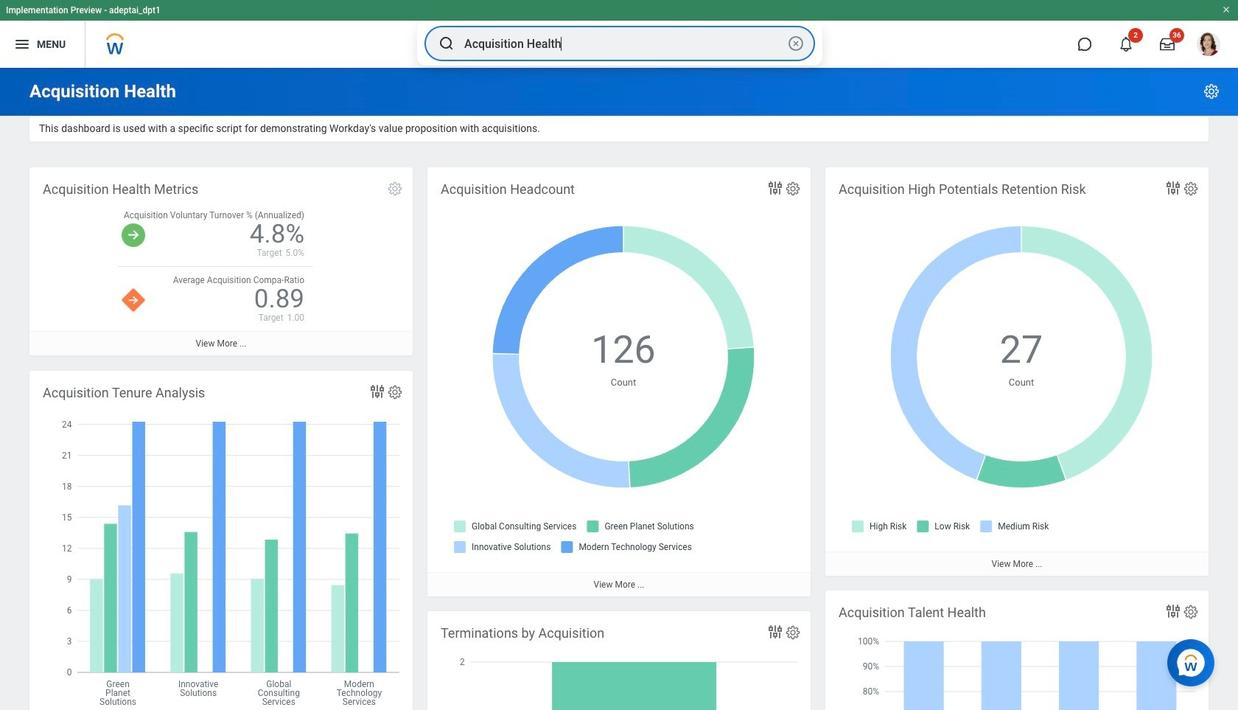 Task type: vqa. For each thing, say whether or not it's contained in the screenshot.
Top Focus Areas element
no



Task type: describe. For each thing, give the bounding box(es) containing it.
configure and view chart data image for configure acquisition headcount icon
[[767, 179, 785, 197]]

acquisition tenure analysis element
[[29, 371, 413, 710]]

inbox large image
[[1161, 37, 1176, 52]]

configure and view chart data image for configure acquisition high potentials retention risk icon
[[1165, 179, 1183, 197]]

configure and view chart data image for configure acquisition tenure analysis image
[[369, 382, 386, 400]]

terminations by acquisition element
[[428, 611, 811, 710]]

configure and view chart data image for configure terminations by acquisition icon
[[767, 623, 785, 641]]

acquisition headcount element
[[428, 167, 811, 596]]

close environment banner image
[[1223, 5, 1232, 14]]

configure terminations by acquisition image
[[785, 624, 802, 641]]

configure acquisition health metrics image
[[387, 180, 403, 197]]

Search Workday  search field
[[465, 27, 785, 60]]



Task type: locate. For each thing, give the bounding box(es) containing it.
acquisition health metrics element
[[29, 167, 413, 356]]

x circle image
[[788, 35, 805, 52]]

configure this page image
[[1204, 83, 1221, 100]]

None search field
[[417, 21, 823, 66]]

configure and view chart data image inside acquisition high potentials retention risk element
[[1165, 179, 1183, 197]]

configure and view chart data image left configure acquisition headcount icon
[[767, 179, 785, 197]]

search image
[[438, 35, 456, 52]]

acquisition talent health element
[[826, 590, 1209, 710]]

profile logan mcneil image
[[1198, 32, 1221, 59]]

banner
[[0, 0, 1239, 68]]

configure and view chart data image left configure acquisition tenure analysis image
[[369, 382, 386, 400]]

justify image
[[13, 35, 31, 53]]

configure and view chart data image left configure terminations by acquisition icon
[[767, 623, 785, 641]]

main content
[[0, 68, 1239, 710]]

configure and view chart data image left configure acquisition high potentials retention risk icon
[[1165, 179, 1183, 197]]

configure acquisition headcount image
[[785, 180, 802, 197]]

configure and view chart data image inside terminations by acquisition element
[[767, 623, 785, 641]]

configure and view chart data image inside acquisition headcount element
[[767, 179, 785, 197]]

configure and view chart data image
[[767, 179, 785, 197], [1165, 179, 1183, 197], [369, 382, 386, 400], [767, 623, 785, 641]]

notifications large image
[[1119, 37, 1134, 52]]

neutral good image
[[122, 223, 145, 247]]

configure acquisition tenure analysis image
[[387, 384, 403, 400]]

neutral bad image
[[122, 288, 145, 312]]

configure acquisition high potentials retention risk image
[[1184, 180, 1200, 197]]

acquisition high potentials retention risk element
[[826, 167, 1209, 576]]



